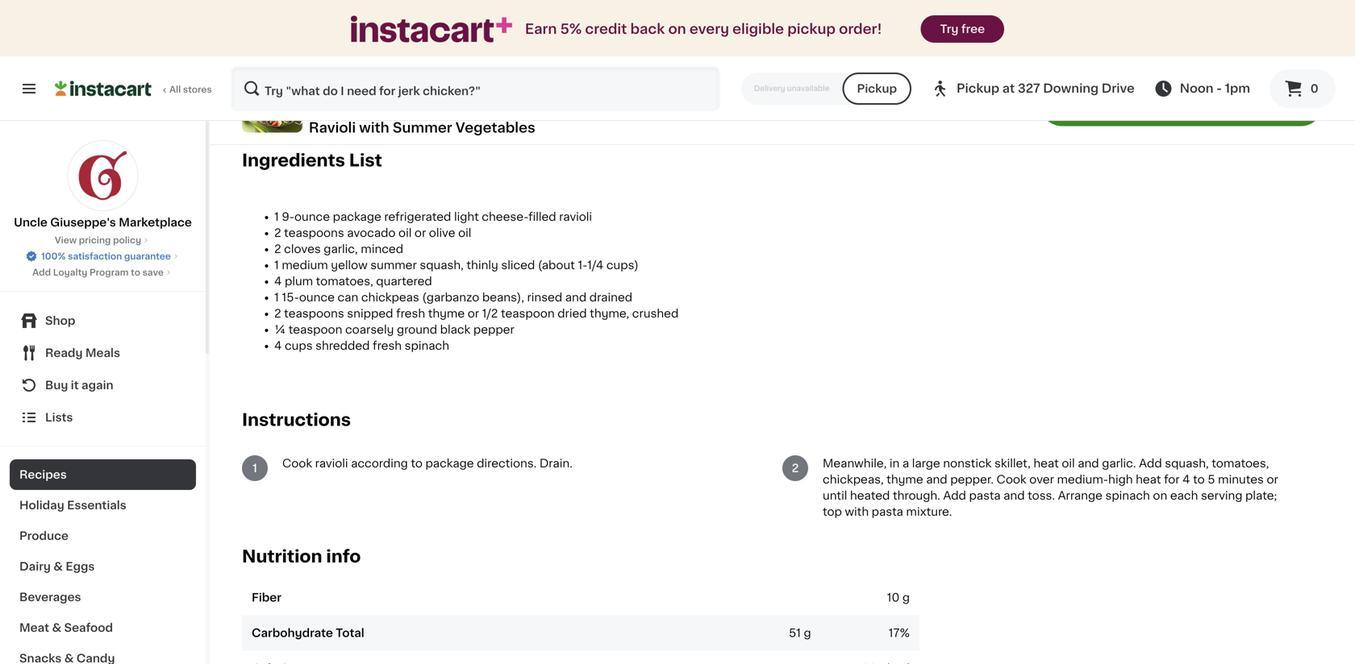 Task type: locate. For each thing, give the bounding box(es) containing it.
1 horizontal spatial coarsely
[[503, 18, 553, 29]]

teaspoons down 15-
[[284, 308, 344, 319]]

olive
[[242, 82, 271, 93]]

and up dried
[[565, 292, 587, 303]]

avocado up "minced"
[[347, 227, 396, 239]]

pepper down 1/2
[[473, 324, 515, 336]]

0 horizontal spatial olive
[[273, 34, 301, 45]]

uncle giuseppe's marketplace
[[14, 217, 192, 228]]

0 vertical spatial ounce
[[295, 211, 330, 223]]

0 vertical spatial add
[[32, 268, 51, 277]]

& for dairy
[[53, 562, 63, 573]]

1 horizontal spatial to
[[411, 458, 423, 469]]

cold
[[285, 50, 312, 61]]

thyme down the (garbanzo
[[428, 308, 465, 319]]

1 vertical spatial spinach
[[1106, 490, 1150, 502]]

with up list
[[359, 121, 389, 135]]

add right garlic.
[[1139, 458, 1162, 469]]

0 vertical spatial to
[[131, 268, 140, 277]]

olive inside 2 teaspoons avocado oil or olive oil bertolli cold extracted original extra virgin olive oil show alternatives
[[273, 34, 301, 45]]

1 horizontal spatial thyme
[[887, 474, 924, 486]]

¼ up cups
[[274, 324, 286, 336]]

show alternatives button down pepper
[[431, 83, 569, 96]]

0 horizontal spatial spinach
[[405, 340, 449, 352]]

0 vertical spatial ¼
[[431, 18, 442, 29]]

refrigerated
[[384, 211, 451, 223]]

0 horizontal spatial show
[[242, 101, 267, 110]]

1 horizontal spatial olive
[[429, 227, 455, 239]]

nutrition
[[242, 548, 322, 565]]

coarsely up 'ground'
[[503, 18, 553, 29]]

1 vertical spatial g
[[804, 628, 811, 640]]

0 horizontal spatial cook
[[282, 458, 312, 469]]

¼ up "mccormick®" on the left
[[431, 18, 442, 29]]

pickup inside popup button
[[957, 83, 1000, 94]]

pickup button
[[843, 73, 912, 105]]

1 vertical spatial on
[[1153, 490, 1168, 502]]

pickup
[[957, 83, 1000, 94], [857, 83, 897, 94]]

buy
[[45, 380, 68, 391]]

cups
[[285, 340, 313, 352]]

oil
[[242, 34, 256, 45], [304, 34, 317, 45], [399, 227, 412, 239], [458, 227, 471, 239], [1062, 458, 1075, 469]]

4 up 15-
[[274, 276, 282, 287]]

and down "large"
[[926, 474, 948, 486]]

2 vertical spatial 4
[[1183, 474, 1190, 486]]

teaspoons up cold in the left top of the page
[[252, 18, 314, 29]]

sliced
[[501, 260, 535, 271]]

order!
[[839, 22, 882, 36]]

with
[[359, 121, 389, 135], [845, 507, 869, 518]]

0 horizontal spatial thyme
[[428, 308, 465, 319]]

teaspoons inside 2 teaspoons avocado oil or olive oil bertolli cold extracted original extra virgin olive oil show alternatives
[[252, 18, 314, 29]]

avocado up extracted in the top of the page
[[316, 18, 366, 29]]

ground up "mccormick®" on the left
[[431, 34, 472, 45]]

g for 10 g
[[903, 593, 910, 604]]

0 horizontal spatial pasta
[[872, 507, 903, 518]]

avocado
[[316, 18, 366, 29], [347, 227, 396, 239]]

shop link
[[10, 305, 196, 337]]

original
[[242, 66, 286, 77]]

oil
[[274, 82, 289, 93]]

2 vertical spatial add
[[943, 490, 966, 502]]

loyalty
[[53, 268, 87, 277]]

pepper inside ¼ teaspoon coarsely ground black pepper mccormick® ground black pepper show alternatives
[[509, 34, 552, 45]]

olive down light
[[429, 227, 455, 239]]

0 horizontal spatial squash,
[[420, 260, 464, 271]]

ravioli
[[309, 121, 356, 135]]

ounce up cloves at the top left of page
[[295, 211, 330, 223]]

thyme down a
[[887, 474, 924, 486]]

squash, up 'for'
[[1165, 458, 1209, 469]]

oil up medium-
[[1062, 458, 1075, 469]]

and left toss.
[[1004, 490, 1025, 502]]

summer
[[371, 260, 417, 271]]

1 vertical spatial heat
[[1136, 474, 1161, 486]]

ravioli left according
[[315, 458, 348, 469]]

show alternatives button for alternatives
[[431, 83, 569, 96]]

toss.
[[1028, 490, 1055, 502]]

to for package
[[411, 458, 423, 469]]

uncle giuseppe's marketplace link
[[14, 140, 192, 231]]

None search field
[[231, 66, 720, 111]]

cook
[[282, 458, 312, 469], [997, 474, 1027, 486]]

1 left 15-
[[274, 292, 279, 303]]

heat
[[1034, 458, 1059, 469], [1136, 474, 1161, 486]]

0 horizontal spatial coarsely
[[345, 324, 394, 336]]

show
[[431, 85, 456, 94], [242, 101, 267, 110]]

0 horizontal spatial ravioli
[[315, 458, 348, 469]]

ounce down plum
[[299, 292, 335, 303]]

0 vertical spatial avocado
[[316, 18, 366, 29]]

black up "mccormick®" on the left
[[475, 34, 507, 45]]

-
[[1217, 83, 1222, 94]]

1 vertical spatial with
[[845, 507, 869, 518]]

and
[[565, 292, 587, 303], [1078, 458, 1099, 469], [926, 474, 948, 486], [1004, 490, 1025, 502]]

squash, up the (garbanzo
[[420, 260, 464, 271]]

1 vertical spatial pepper
[[473, 324, 515, 336]]

pepper up 'ground'
[[509, 34, 552, 45]]

1 vertical spatial alternatives
[[269, 101, 323, 110]]

meals
[[85, 348, 120, 359]]

back
[[631, 22, 665, 36]]

tomatoes, up "minutes"
[[1212, 458, 1269, 469]]

1 horizontal spatial squash,
[[1165, 458, 1209, 469]]

1
[[274, 211, 279, 223], [274, 260, 279, 271], [274, 292, 279, 303], [253, 463, 257, 474]]

1 vertical spatial avocado
[[347, 227, 396, 239]]

beverages link
[[10, 583, 196, 613]]

1 horizontal spatial heat
[[1136, 474, 1161, 486]]

tomatoes,
[[316, 276, 373, 287], [1212, 458, 1269, 469]]

show alternatives button up the ravioli
[[242, 99, 381, 112]]

0 vertical spatial on
[[668, 22, 686, 36]]

327
[[1018, 83, 1040, 94]]

0 horizontal spatial package
[[333, 211, 381, 223]]

g right 10
[[903, 593, 910, 604]]

0 horizontal spatial heat
[[1034, 458, 1059, 469]]

1 vertical spatial show alternatives button
[[242, 99, 381, 112]]

5%
[[560, 22, 582, 36]]

1 horizontal spatial black
[[475, 34, 507, 45]]

1 down instructions
[[253, 463, 257, 474]]

pickup down order!
[[857, 83, 897, 94]]

on right the back
[[668, 22, 686, 36]]

1 vertical spatial coarsely
[[345, 324, 394, 336]]

package up garlic,
[[333, 211, 381, 223]]

0 horizontal spatial to
[[131, 268, 140, 277]]

0 vertical spatial g
[[903, 593, 910, 604]]

thyme
[[428, 308, 465, 319], [887, 474, 924, 486]]

1 vertical spatial black
[[440, 324, 471, 336]]

produce link
[[10, 521, 196, 552]]

squash,
[[420, 260, 464, 271], [1165, 458, 1209, 469]]

1 horizontal spatial show alternatives button
[[431, 83, 569, 96]]

&
[[53, 562, 63, 573], [52, 623, 61, 634]]

0 vertical spatial cook
[[282, 458, 312, 469]]

to right according
[[411, 458, 423, 469]]

1 vertical spatial package
[[426, 458, 474, 469]]

dried
[[558, 308, 587, 319]]

ravioli
[[559, 211, 592, 223], [315, 458, 348, 469]]

0 vertical spatial thyme
[[428, 308, 465, 319]]

or up bertolli
[[259, 34, 271, 45]]

0 vertical spatial spinach
[[405, 340, 449, 352]]

total
[[336, 628, 364, 640]]

0 vertical spatial olive
[[273, 34, 301, 45]]

to left the 5
[[1193, 474, 1205, 486]]

& left eggs
[[53, 562, 63, 573]]

2 horizontal spatial add
[[1139, 458, 1162, 469]]

add down 100%
[[32, 268, 51, 277]]

0 vertical spatial squash,
[[420, 260, 464, 271]]

pasta down pepper.
[[969, 490, 1001, 502]]

package
[[333, 211, 381, 223], [426, 458, 474, 469]]

fresh down snipped
[[373, 340, 402, 352]]

coarsely down snipped
[[345, 324, 394, 336]]

heat up 'over'
[[1034, 458, 1059, 469]]

1/2
[[482, 308, 498, 319]]

produce
[[19, 531, 69, 542]]

1 vertical spatial tomatoes,
[[1212, 458, 1269, 469]]

1 vertical spatial &
[[52, 623, 61, 634]]

garlic,
[[324, 244, 358, 255]]

cook down skillet,
[[997, 474, 1027, 486]]

0 vertical spatial show
[[431, 85, 456, 94]]

garlic.
[[1102, 458, 1136, 469]]

¼ inside 1 9-ounce package refrigerated light cheese-filled ravioli 2 teaspoons avocado oil or olive oil 2 cloves garlic, minced 1 medium yellow summer squash, thinly sliced (about 1-1/4 cups) 4 plum tomatoes, quartered 1 15-ounce can chickpeas (garbanzo beans), rinsed and drained 2 teaspoons snipped fresh thyme or 1/2 teaspoon dried thyme, crushed ¼ teaspoon coarsely ground black pepper 4 cups shredded fresh spinach
[[274, 324, 286, 336]]

black down the (garbanzo
[[440, 324, 471, 336]]

show down black
[[431, 85, 456, 94]]

0 vertical spatial teaspoons
[[252, 18, 314, 29]]

10 g
[[887, 593, 910, 604]]

17 %
[[889, 628, 910, 640]]

to left save
[[131, 268, 140, 277]]

1 vertical spatial pasta
[[872, 507, 903, 518]]

1 vertical spatial to
[[411, 458, 423, 469]]

1 horizontal spatial spinach
[[1106, 490, 1150, 502]]

1 horizontal spatial cook
[[997, 474, 1027, 486]]

on down 'for'
[[1153, 490, 1168, 502]]

cook down instructions
[[282, 458, 312, 469]]

0 vertical spatial pepper
[[509, 34, 552, 45]]

try free
[[940, 23, 985, 35]]

add down pepper.
[[943, 490, 966, 502]]

1 vertical spatial 4
[[274, 340, 282, 352]]

g right 51
[[804, 628, 811, 640]]

instacart logo image
[[55, 79, 152, 98]]

1 horizontal spatial teaspoon
[[445, 18, 500, 29]]

ravioli with summer vegetables
[[309, 121, 535, 135]]

fresh down chickpeas
[[396, 308, 425, 319]]

recipes
[[19, 470, 67, 481]]

squash, inside "meanwhile, in a large nonstick skillet, heat oil and garlic. add squash, tomatoes, chickpeas, thyme and pepper. cook over medium-high heat for 4 to 5 minutes or until heated through. add pasta and toss. arrange spinach on each serving plate; top with pasta mixture."
[[1165, 458, 1209, 469]]

package left directions.
[[426, 458, 474, 469]]

1 horizontal spatial with
[[845, 507, 869, 518]]

and up medium-
[[1078, 458, 1099, 469]]

ounce
[[295, 211, 330, 223], [299, 292, 335, 303]]

drive
[[1102, 83, 1135, 94]]

1-
[[578, 260, 587, 271]]

noon - 1pm link
[[1154, 79, 1251, 98]]

with down heated
[[845, 507, 869, 518]]

ground down chickpeas
[[397, 324, 437, 336]]

0 horizontal spatial teaspoon
[[289, 324, 342, 336]]

0 horizontal spatial g
[[804, 628, 811, 640]]

1 vertical spatial cook
[[997, 474, 1027, 486]]

medium-
[[1057, 474, 1109, 486]]

1 vertical spatial olive
[[429, 227, 455, 239]]

cups)
[[607, 260, 639, 271]]

1 horizontal spatial ravioli
[[559, 211, 592, 223]]

1 vertical spatial ¼
[[274, 324, 286, 336]]

oil up cold in the left top of the page
[[304, 34, 317, 45]]

show inside 2 teaspoons avocado oil or olive oil bertolli cold extracted original extra virgin olive oil show alternatives
[[242, 101, 267, 110]]

olive up cold in the left top of the page
[[273, 34, 301, 45]]

try
[[940, 23, 959, 35]]

2 vertical spatial to
[[1193, 474, 1205, 486]]

0 horizontal spatial alternatives
[[269, 101, 323, 110]]

1 vertical spatial show
[[242, 101, 267, 110]]

tomatoes, up can
[[316, 276, 373, 287]]

teaspoon up cups
[[289, 324, 342, 336]]

0 horizontal spatial tomatoes,
[[316, 276, 373, 287]]

all stores
[[169, 85, 212, 94]]

spinach down high
[[1106, 490, 1150, 502]]

alternatives down pepper
[[458, 85, 512, 94]]

spinach
[[405, 340, 449, 352], [1106, 490, 1150, 502]]

teaspoons up cloves at the top left of page
[[284, 227, 344, 239]]

100%
[[41, 252, 66, 261]]

show down olive
[[242, 101, 267, 110]]

1 vertical spatial thyme
[[887, 474, 924, 486]]

instacart plus icon image
[[351, 16, 512, 42]]

shop
[[45, 315, 75, 327]]

0 vertical spatial alternatives
[[458, 85, 512, 94]]

teaspoon
[[445, 18, 500, 29], [501, 308, 555, 319], [289, 324, 342, 336]]

0 vertical spatial pasta
[[969, 490, 1001, 502]]

add
[[32, 268, 51, 277], [1139, 458, 1162, 469], [943, 490, 966, 502]]

0 vertical spatial coarsely
[[503, 18, 553, 29]]

1 horizontal spatial package
[[426, 458, 474, 469]]

according
[[351, 458, 408, 469]]

¼ teaspoon coarsely ground black pepper mccormick® ground black pepper show alternatives
[[431, 18, 553, 94]]

pickup left at
[[957, 83, 1000, 94]]

holiday essentials link
[[10, 491, 196, 521]]

pickup inside button
[[857, 83, 897, 94]]

0 vertical spatial teaspoon
[[445, 18, 500, 29]]

0 vertical spatial black
[[475, 34, 507, 45]]

teaspoon down the rinsed
[[501, 308, 555, 319]]

black inside 1 9-ounce package refrigerated light cheese-filled ravioli 2 teaspoons avocado oil or olive oil 2 cloves garlic, minced 1 medium yellow summer squash, thinly sliced (about 1-1/4 cups) 4 plum tomatoes, quartered 1 15-ounce can chickpeas (garbanzo beans), rinsed and drained 2 teaspoons snipped fresh thyme or 1/2 teaspoon dried thyme, crushed ¼ teaspoon coarsely ground black pepper 4 cups shredded fresh spinach
[[440, 324, 471, 336]]

oil up bertolli
[[242, 34, 256, 45]]

snipped
[[347, 308, 393, 319]]

show inside ¼ teaspoon coarsely ground black pepper mccormick® ground black pepper show alternatives
[[431, 85, 456, 94]]

thyme inside 1 9-ounce package refrigerated light cheese-filled ravioli 2 teaspoons avocado oil or olive oil 2 cloves garlic, minced 1 medium yellow summer squash, thinly sliced (about 1-1/4 cups) 4 plum tomatoes, quartered 1 15-ounce can chickpeas (garbanzo beans), rinsed and drained 2 teaspoons snipped fresh thyme or 1/2 teaspoon dried thyme, crushed ¼ teaspoon coarsely ground black pepper 4 cups shredded fresh spinach
[[428, 308, 465, 319]]

0 horizontal spatial with
[[359, 121, 389, 135]]

4 right 'for'
[[1183, 474, 1190, 486]]

1 horizontal spatial ¼
[[431, 18, 442, 29]]

view pricing policy link
[[55, 234, 151, 247]]

ground
[[431, 34, 472, 45], [397, 324, 437, 336]]

& right meat
[[52, 623, 61, 634]]

%
[[900, 628, 910, 640]]

pasta down heated
[[872, 507, 903, 518]]

1 horizontal spatial on
[[1153, 490, 1168, 502]]

heat left 'for'
[[1136, 474, 1161, 486]]

1 horizontal spatial add
[[943, 490, 966, 502]]

teaspoon up "mccormick®" on the left
[[445, 18, 500, 29]]

0 vertical spatial &
[[53, 562, 63, 573]]

show alternatives button
[[431, 83, 569, 96], [242, 99, 381, 112]]

alternatives
[[458, 85, 512, 94], [269, 101, 323, 110]]

or
[[259, 34, 271, 45], [415, 227, 426, 239], [468, 308, 479, 319], [1267, 474, 1279, 486]]

1 vertical spatial squash,
[[1165, 458, 1209, 469]]

0 horizontal spatial ¼
[[274, 324, 286, 336]]

fresh
[[396, 308, 425, 319], [373, 340, 402, 352]]

1 horizontal spatial alternatives
[[458, 85, 512, 94]]

0 horizontal spatial on
[[668, 22, 686, 36]]

buy it again
[[45, 380, 113, 391]]

ravioli right the filled
[[559, 211, 592, 223]]

0 horizontal spatial black
[[440, 324, 471, 336]]

spinach down the (garbanzo
[[405, 340, 449, 352]]

1 horizontal spatial pickup
[[957, 83, 1000, 94]]

alternatives down oil
[[269, 101, 323, 110]]

0 horizontal spatial add
[[32, 268, 51, 277]]

noon
[[1180, 83, 1214, 94]]

or up plate;
[[1267, 474, 1279, 486]]

1 horizontal spatial show
[[431, 85, 456, 94]]

0 vertical spatial with
[[359, 121, 389, 135]]

ingredients
[[242, 152, 345, 169]]

4 left cups
[[274, 340, 282, 352]]

0 vertical spatial tomatoes,
[[316, 276, 373, 287]]



Task type: describe. For each thing, give the bounding box(es) containing it.
1 left medium
[[274, 260, 279, 271]]

4 inside "meanwhile, in a large nonstick skillet, heat oil and garlic. add squash, tomatoes, chickpeas, thyme and pepper. cook over medium-high heat for 4 to 5 minutes or until heated through. add pasta and toss. arrange spinach on each serving plate; top with pasta mixture."
[[1183, 474, 1190, 486]]

pickup for pickup
[[857, 83, 897, 94]]

earn 5% credit back on every eligible pickup order!
[[525, 22, 882, 36]]

a
[[903, 458, 909, 469]]

and inside 1 9-ounce package refrigerated light cheese-filled ravioli 2 teaspoons avocado oil or olive oil 2 cloves garlic, minced 1 medium yellow summer squash, thinly sliced (about 1-1/4 cups) 4 plum tomatoes, quartered 1 15-ounce can chickpeas (garbanzo beans), rinsed and drained 2 teaspoons snipped fresh thyme or 1/2 teaspoon dried thyme, crushed ¼ teaspoon coarsely ground black pepper 4 cups shredded fresh spinach
[[565, 292, 587, 303]]

it
[[71, 380, 79, 391]]

squash, inside 1 9-ounce package refrigerated light cheese-filled ravioli 2 teaspoons avocado oil or olive oil 2 cloves garlic, minced 1 medium yellow summer squash, thinly sliced (about 1-1/4 cups) 4 plum tomatoes, quartered 1 15-ounce can chickpeas (garbanzo beans), rinsed and drained 2 teaspoons snipped fresh thyme or 1/2 teaspoon dried thyme, crushed ¼ teaspoon coarsely ground black pepper 4 cups shredded fresh spinach
[[420, 260, 464, 271]]

(garbanzo
[[422, 292, 480, 303]]

cook inside "meanwhile, in a large nonstick skillet, heat oil and garlic. add squash, tomatoes, chickpeas, thyme and pepper. cook over medium-high heat for 4 to 5 minutes or until heated through. add pasta and toss. arrange spinach on each serving plate; top with pasta mixture."
[[997, 474, 1027, 486]]

can
[[338, 292, 358, 303]]

0 vertical spatial fresh
[[396, 308, 425, 319]]

with inside "meanwhile, in a large nonstick skillet, heat oil and garlic. add squash, tomatoes, chickpeas, thyme and pepper. cook over medium-high heat for 4 to 5 minutes or until heated through. add pasta and toss. arrange spinach on each serving plate; top with pasta mixture."
[[845, 507, 869, 518]]

eggs
[[66, 562, 95, 573]]

1 left 9-
[[274, 211, 279, 223]]

guarantee
[[124, 252, 171, 261]]

add loyalty program to save
[[32, 268, 164, 277]]

earn
[[525, 22, 557, 36]]

avocado inside 2 teaspoons avocado oil or olive oil bertolli cold extracted original extra virgin olive oil show alternatives
[[316, 18, 366, 29]]

over
[[1030, 474, 1054, 486]]

0 vertical spatial 4
[[274, 276, 282, 287]]

tomatoes, inside 1 9-ounce package refrigerated light cheese-filled ravioli 2 teaspoons avocado oil or olive oil 2 cloves garlic, minced 1 medium yellow summer squash, thinly sliced (about 1-1/4 cups) 4 plum tomatoes, quartered 1 15-ounce can chickpeas (garbanzo beans), rinsed and drained 2 teaspoons snipped fresh thyme or 1/2 teaspoon dried thyme, crushed ¼ teaspoon coarsely ground black pepper 4 cups shredded fresh spinach
[[316, 276, 373, 287]]

51
[[789, 628, 801, 640]]

chickpeas
[[361, 292, 419, 303]]

ready meals button
[[10, 337, 196, 370]]

downing
[[1043, 83, 1099, 94]]

beverages
[[19, 592, 81, 604]]

package inside 1 9-ounce package refrigerated light cheese-filled ravioli 2 teaspoons avocado oil or olive oil 2 cloves garlic, minced 1 medium yellow summer squash, thinly sliced (about 1-1/4 cups) 4 plum tomatoes, quartered 1 15-ounce can chickpeas (garbanzo beans), rinsed and drained 2 teaspoons snipped fresh thyme or 1/2 teaspoon dried thyme, crushed ¼ teaspoon coarsely ground black pepper 4 cups shredded fresh spinach
[[333, 211, 381, 223]]

carbohydrate
[[252, 628, 333, 640]]

mixture.
[[906, 507, 952, 518]]

thinly
[[467, 260, 498, 271]]

view pricing policy
[[55, 236, 141, 245]]

1 9-ounce package refrigerated light cheese-filled ravioli 2 teaspoons avocado oil or olive oil 2 cloves garlic, minced 1 medium yellow summer squash, thinly sliced (about 1-1/4 cups) 4 plum tomatoes, quartered 1 15-ounce can chickpeas (garbanzo beans), rinsed and drained 2 teaspoons snipped fresh thyme or 1/2 teaspoon dried thyme, crushed ¼ teaspoon coarsely ground black pepper 4 cups shredded fresh spinach
[[274, 211, 679, 352]]

2 vertical spatial teaspoon
[[289, 324, 342, 336]]

ravioli inside 1 9-ounce package refrigerated light cheese-filled ravioli 2 teaspoons avocado oil or olive oil 2 cloves garlic, minced 1 medium yellow summer squash, thinly sliced (about 1-1/4 cups) 4 plum tomatoes, quartered 1 15-ounce can chickpeas (garbanzo beans), rinsed and drained 2 teaspoons snipped fresh thyme or 1/2 teaspoon dried thyme, crushed ¼ teaspoon coarsely ground black pepper 4 cups shredded fresh spinach
[[559, 211, 592, 223]]

1 vertical spatial add
[[1139, 458, 1162, 469]]

yellow
[[331, 260, 368, 271]]

meanwhile, in a large nonstick skillet, heat oil and garlic. add squash, tomatoes, chickpeas, thyme and pepper. cook over medium-high heat for 4 to 5 minutes or until heated through. add pasta and toss. arrange spinach on each serving plate; top with pasta mixture.
[[823, 458, 1279, 518]]

all stores link
[[55, 66, 213, 111]]

dairy & eggs link
[[10, 552, 196, 583]]

1 vertical spatial teaspoons
[[284, 227, 344, 239]]

holiday
[[19, 500, 64, 512]]

list
[[349, 152, 382, 169]]

tomatoes, inside "meanwhile, in a large nonstick skillet, heat oil and garlic. add squash, tomatoes, chickpeas, thyme and pepper. cook over medium-high heat for 4 to 5 minutes or until heated through. add pasta and toss. arrange spinach on each serving plate; top with pasta mixture."
[[1212, 458, 1269, 469]]

in
[[890, 458, 900, 469]]

oil inside "meanwhile, in a large nonstick skillet, heat oil and garlic. add squash, tomatoes, chickpeas, thyme and pepper. cook over medium-high heat for 4 to 5 minutes or until heated through. add pasta and toss. arrange spinach on each serving plate; top with pasta mixture."
[[1062, 458, 1075, 469]]

policy
[[113, 236, 141, 245]]

2 vertical spatial teaspoons
[[284, 308, 344, 319]]

ready
[[45, 348, 83, 359]]

or left 1/2
[[468, 308, 479, 319]]

oil down refrigerated
[[399, 227, 412, 239]]

17
[[889, 628, 900, 640]]

light
[[454, 211, 479, 223]]

serving
[[1201, 490, 1243, 502]]

cheese-
[[482, 211, 529, 223]]

2 teaspoons avocado oil or olive oil bertolli cold extracted original extra virgin olive oil show alternatives
[[242, 18, 370, 110]]

free
[[962, 23, 985, 35]]

or inside 2 teaspoons avocado oil or olive oil bertolli cold extracted original extra virgin olive oil show alternatives
[[259, 34, 271, 45]]

heated
[[850, 490, 890, 502]]

noon - 1pm
[[1180, 83, 1251, 94]]

(about
[[538, 260, 575, 271]]

thyme inside "meanwhile, in a large nonstick skillet, heat oil and garlic. add squash, tomatoes, chickpeas, thyme and pepper. cook over medium-high heat for 4 to 5 minutes or until heated through. add pasta and toss. arrange spinach on each serving plate; top with pasta mixture."
[[887, 474, 924, 486]]

100% satisfaction guarantee
[[41, 252, 171, 261]]

alternatives inside 2 teaspoons avocado oil or olive oil bertolli cold extracted original extra virgin olive oil show alternatives
[[269, 101, 323, 110]]

black inside ¼ teaspoon coarsely ground black pepper mccormick® ground black pepper show alternatives
[[475, 34, 507, 45]]

seafood
[[64, 623, 113, 634]]

buy it again link
[[10, 370, 196, 402]]

holiday essentials
[[19, 500, 126, 512]]

marketplace
[[119, 217, 192, 228]]

pickup
[[788, 22, 836, 36]]

avocado inside 1 9-ounce package refrigerated light cheese-filled ravioli 2 teaspoons avocado oil or olive oil 2 cloves garlic, minced 1 medium yellow summer squash, thinly sliced (about 1-1/4 cups) 4 plum tomatoes, quartered 1 15-ounce can chickpeas (garbanzo beans), rinsed and drained 2 teaspoons snipped fresh thyme or 1/2 teaspoon dried thyme, crushed ¼ teaspoon coarsely ground black pepper 4 cups shredded fresh spinach
[[347, 227, 396, 239]]

olive inside 1 9-ounce package refrigerated light cheese-filled ravioli 2 teaspoons avocado oil or olive oil 2 cloves garlic, minced 1 medium yellow summer squash, thinly sliced (about 1-1/4 cups) 4 plum tomatoes, quartered 1 15-ounce can chickpeas (garbanzo beans), rinsed and drained 2 teaspoons snipped fresh thyme or 1/2 teaspoon dried thyme, crushed ¼ teaspoon coarsely ground black pepper 4 cups shredded fresh spinach
[[429, 227, 455, 239]]

dairy
[[19, 562, 51, 573]]

oil down light
[[458, 227, 471, 239]]

ground inside ¼ teaspoon coarsely ground black pepper mccormick® ground black pepper show alternatives
[[431, 34, 472, 45]]

medium
[[282, 260, 328, 271]]

spinach inside "meanwhile, in a large nonstick skillet, heat oil and garlic. add squash, tomatoes, chickpeas, thyme and pepper. cook over medium-high heat for 4 to 5 minutes or until heated through. add pasta and toss. arrange spinach on each serving plate; top with pasta mixture."
[[1106, 490, 1150, 502]]

black
[[431, 66, 462, 77]]

skillet,
[[995, 458, 1031, 469]]

alternatives inside ¼ teaspoon coarsely ground black pepper mccormick® ground black pepper show alternatives
[[458, 85, 512, 94]]

filled
[[529, 211, 556, 223]]

mccormick®
[[431, 50, 503, 61]]

on inside "meanwhile, in a large nonstick skillet, heat oil and garlic. add squash, tomatoes, chickpeas, thyme and pepper. cook over medium-high heat for 4 to 5 minutes or until heated through. add pasta and toss. arrange spinach on each serving plate; top with pasta mixture."
[[1153, 490, 1168, 502]]

g for 51 g
[[804, 628, 811, 640]]

giuseppe's
[[50, 217, 116, 228]]

1 vertical spatial fresh
[[373, 340, 402, 352]]

or inside "meanwhile, in a large nonstick skillet, heat oil and garlic. add squash, tomatoes, chickpeas, thyme and pepper. cook over medium-high heat for 4 to 5 minutes or until heated through. add pasta and toss. arrange spinach on each serving plate; top with pasta mixture."
[[1267, 474, 1279, 486]]

until
[[823, 490, 847, 502]]

top
[[823, 507, 842, 518]]

for
[[1164, 474, 1180, 486]]

shredded
[[316, 340, 370, 352]]

pickup for pickup at 327 downing drive
[[957, 83, 1000, 94]]

uncle giuseppe's marketplace logo image
[[67, 140, 138, 211]]

chickpeas,
[[823, 474, 884, 486]]

teaspoon inside ¼ teaspoon coarsely ground black pepper mccormick® ground black pepper show alternatives
[[445, 18, 500, 29]]

to for save
[[131, 268, 140, 277]]

2 inside 2 teaspoons avocado oil or olive oil bertolli cold extracted original extra virgin olive oil show alternatives
[[242, 18, 249, 29]]

1 horizontal spatial pasta
[[969, 490, 1001, 502]]

ground inside 1 9-ounce package refrigerated light cheese-filled ravioli 2 teaspoons avocado oil or olive oil 2 cloves garlic, minced 1 medium yellow summer squash, thinly sliced (about 1-1/4 cups) 4 plum tomatoes, quartered 1 15-ounce can chickpeas (garbanzo beans), rinsed and drained 2 teaspoons snipped fresh thyme or 1/2 teaspoon dried thyme, crushed ¼ teaspoon coarsely ground black pepper 4 cups shredded fresh spinach
[[397, 324, 437, 336]]

1 vertical spatial ounce
[[299, 292, 335, 303]]

ready meals link
[[10, 337, 196, 370]]

5
[[1208, 474, 1215, 486]]

recipes link
[[10, 460, 196, 491]]

pepper inside 1 9-ounce package refrigerated light cheese-filled ravioli 2 teaspoons avocado oil or olive oil 2 cloves garlic, minced 1 medium yellow summer squash, thinly sliced (about 1-1/4 cups) 4 plum tomatoes, quartered 1 15-ounce can chickpeas (garbanzo beans), rinsed and drained 2 teaspoons snipped fresh thyme or 1/2 teaspoon dried thyme, crushed ¼ teaspoon coarsely ground black pepper 4 cups shredded fresh spinach
[[473, 324, 515, 336]]

arrange
[[1058, 490, 1103, 502]]

pepper.
[[951, 474, 994, 486]]

minced
[[361, 244, 403, 255]]

10
[[887, 593, 900, 604]]

cloves
[[284, 244, 321, 255]]

ground
[[506, 50, 548, 61]]

pricing
[[79, 236, 111, 245]]

coarsely inside ¼ teaspoon coarsely ground black pepper mccormick® ground black pepper show alternatives
[[503, 18, 553, 29]]

again
[[82, 380, 113, 391]]

Search field
[[232, 68, 719, 110]]

2 horizontal spatial teaspoon
[[501, 308, 555, 319]]

plum
[[285, 276, 313, 287]]

through.
[[893, 490, 941, 502]]

coarsely inside 1 9-ounce package refrigerated light cheese-filled ravioli 2 teaspoons avocado oil or olive oil 2 cloves garlic, minced 1 medium yellow summer squash, thinly sliced (about 1-1/4 cups) 4 plum tomatoes, quartered 1 15-ounce can chickpeas (garbanzo beans), rinsed and drained 2 teaspoons snipped fresh thyme or 1/2 teaspoon dried thyme, crushed ¼ teaspoon coarsely ground black pepper 4 cups shredded fresh spinach
[[345, 324, 394, 336]]

1 vertical spatial ravioli
[[315, 458, 348, 469]]

to inside "meanwhile, in a large nonstick skillet, heat oil and garlic. add squash, tomatoes, chickpeas, thyme and pepper. cook over medium-high heat for 4 to 5 minutes or until heated through. add pasta and toss. arrange spinach on each serving plate; top with pasta mixture."
[[1193, 474, 1205, 486]]

lists link
[[10, 402, 196, 434]]

& for meat
[[52, 623, 61, 634]]

show alternatives button for extra
[[242, 99, 381, 112]]

or down refrigerated
[[415, 227, 426, 239]]

add loyalty program to save link
[[32, 266, 173, 279]]

uncle
[[14, 217, 48, 228]]

summer
[[393, 121, 452, 135]]

0
[[1311, 83, 1319, 94]]

service type group
[[741, 73, 912, 105]]

pickup at 327 downing drive
[[957, 83, 1135, 94]]

¼ inside ¼ teaspoon coarsely ground black pepper mccormick® ground black pepper show alternatives
[[431, 18, 442, 29]]

spinach inside 1 9-ounce package refrigerated light cheese-filled ravioli 2 teaspoons avocado oil or olive oil 2 cloves garlic, minced 1 medium yellow summer squash, thinly sliced (about 1-1/4 cups) 4 plum tomatoes, quartered 1 15-ounce can chickpeas (garbanzo beans), rinsed and drained 2 teaspoons snipped fresh thyme or 1/2 teaspoon dried thyme, crushed ¼ teaspoon coarsely ground black pepper 4 cups shredded fresh spinach
[[405, 340, 449, 352]]

quartered
[[376, 276, 432, 287]]

essentials
[[67, 500, 126, 512]]

dairy & eggs
[[19, 562, 95, 573]]



Task type: vqa. For each thing, say whether or not it's contained in the screenshot.
/lb
no



